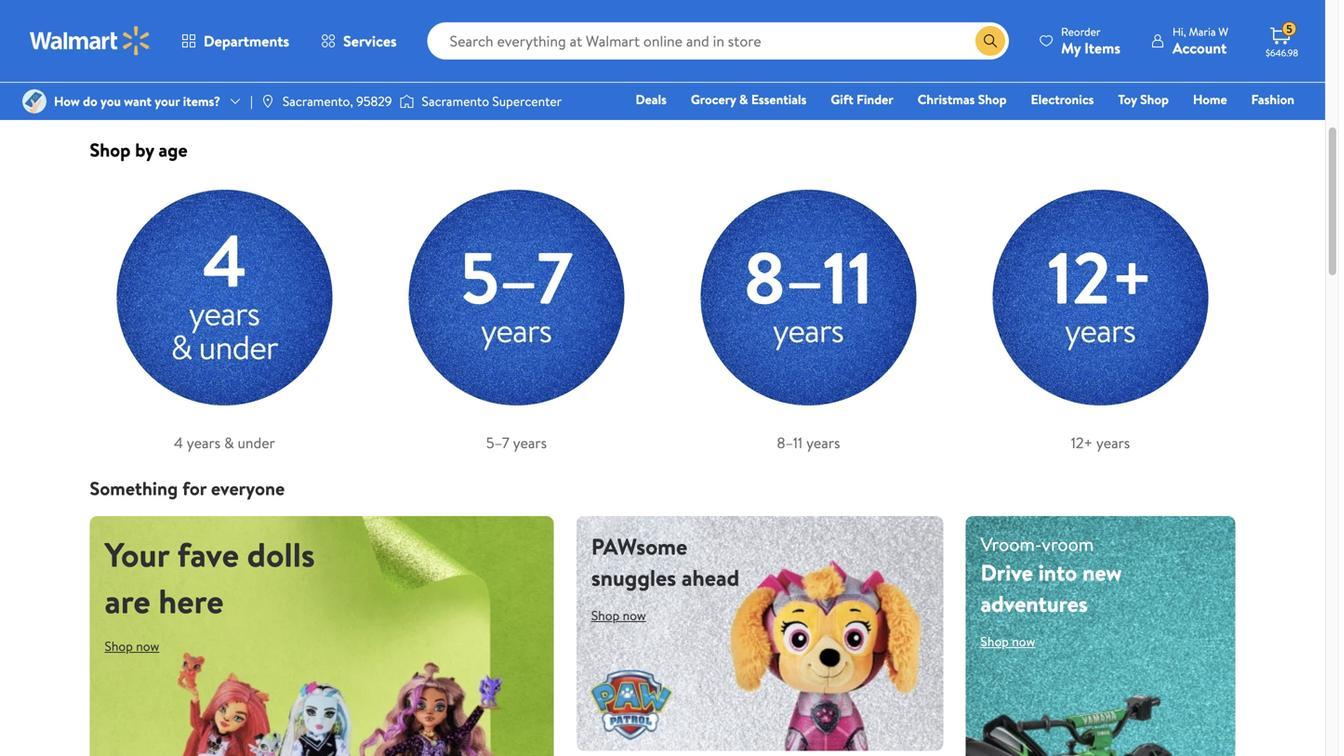 Task type: vqa. For each thing, say whether or not it's contained in the screenshot.
ONE
yes



Task type: describe. For each thing, give the bounding box(es) containing it.
adventures
[[981, 588, 1088, 619]]

home link
[[1185, 89, 1236, 109]]

electronics link
[[1023, 89, 1102, 109]]

Search search field
[[427, 22, 1009, 60]]

want
[[124, 92, 152, 110]]

new
[[1083, 557, 1122, 588]]

shop right the toy
[[1140, 90, 1169, 108]]

supercenter
[[492, 92, 562, 110]]

pawsome snuggles ahead
[[591, 531, 739, 593]]

shop down adventures
[[981, 632, 1009, 651]]

pawsome
[[591, 531, 688, 562]]

4 years & under link
[[90, 163, 359, 453]]

gift inside 'fashion gift cards'
[[997, 116, 1020, 134]]

1 vertical spatial &
[[224, 432, 234, 453]]

shop left by
[[90, 136, 131, 163]]

christmas shop
[[918, 90, 1007, 108]]

items?
[[183, 92, 220, 110]]

reorder
[[1061, 24, 1101, 40]]

now for pawsome snuggles ahead
[[623, 606, 646, 624]]

essentials
[[751, 90, 807, 108]]

walmart+
[[1239, 116, 1294, 134]]

debit
[[1183, 116, 1215, 134]]

8–11 years link
[[674, 163, 943, 453]]

services
[[343, 31, 397, 51]]

 image for how do you want your items?
[[22, 89, 46, 113]]

sacramento, 95829
[[283, 92, 392, 110]]

home
[[1193, 90, 1227, 108]]

items
[[1084, 38, 1121, 58]]

my
[[1061, 38, 1081, 58]]

by
[[135, 136, 154, 163]]

fashion gift cards
[[997, 90, 1294, 134]]

8–11 years
[[777, 432, 840, 453]]

sacramento,
[[283, 92, 353, 110]]

shop down the snuggles
[[591, 606, 620, 624]]

vroom
[[1042, 531, 1094, 557]]

snuggles
[[591, 562, 676, 593]]

toy
[[1118, 90, 1137, 108]]

shop paw patrol image
[[576, 516, 943, 751]]

years for 8–11
[[806, 432, 840, 453]]

years for 12+
[[1096, 432, 1130, 453]]

for
[[182, 475, 207, 501]]

dolls
[[247, 531, 315, 577]]

fashion link
[[1243, 89, 1303, 109]]

8–11
[[777, 432, 803, 453]]

now for your fave dolls are here
[[136, 637, 159, 655]]

shop dolls image
[[90, 516, 554, 756]]

into
[[1038, 557, 1077, 588]]

shop melissa and doug image
[[576, 0, 943, 114]]

shop now for your fave dolls are here
[[105, 637, 159, 655]]

departments
[[204, 31, 289, 51]]

everyone
[[211, 475, 285, 501]]

shop ride ons image
[[966, 516, 1235, 756]]

are
[[105, 577, 150, 624]]

95829
[[356, 92, 392, 110]]

your
[[155, 92, 180, 110]]

12+ years link
[[966, 163, 1235, 453]]

vroom-vroom drive into new adventures
[[981, 531, 1122, 619]]

4 years & under
[[174, 432, 275, 453]]

12+
[[1071, 432, 1093, 453]]

category shop by age - 5 to 7 years image
[[382, 163, 651, 432]]

12+ years
[[1071, 432, 1130, 453]]

w
[[1219, 24, 1228, 40]]



Task type: locate. For each thing, give the bounding box(es) containing it.
gift finder
[[831, 90, 893, 108]]

grocery & essentials
[[691, 90, 807, 108]]

deals
[[636, 90, 667, 108]]

your fave dolls are here
[[105, 531, 315, 624]]

finder
[[857, 90, 893, 108]]

registry link
[[1072, 115, 1136, 135]]

christmas
[[918, 90, 975, 108]]

shop now for pawsome snuggles ahead
[[591, 606, 646, 624]]

reorder my items
[[1061, 24, 1121, 58]]

ahead
[[682, 562, 739, 593]]

now down are
[[136, 637, 159, 655]]

years right 8–11
[[806, 432, 840, 453]]

0 horizontal spatial shop now link
[[105, 631, 174, 661]]

 image for sacramento supercenter
[[399, 92, 414, 111]]

now down the snuggles
[[623, 606, 646, 624]]

departments button
[[166, 19, 305, 63]]

& right grocery
[[739, 90, 748, 108]]

years right 12+
[[1096, 432, 1130, 453]]

fashion
[[1251, 90, 1294, 108]]

gift inside 'link'
[[831, 90, 854, 108]]

under
[[238, 432, 275, 453]]

fave
[[177, 531, 239, 577]]

gift left cards at the right of the page
[[997, 116, 1020, 134]]

&
[[739, 90, 748, 108], [224, 432, 234, 453]]

4 years from the left
[[1096, 432, 1130, 453]]

1 horizontal spatial shop now link
[[591, 601, 661, 630]]

electronics
[[1031, 90, 1094, 108]]

category shop by age - 12 plus years image
[[966, 163, 1235, 432]]

now down adventures
[[1012, 632, 1035, 651]]

services button
[[305, 19, 413, 63]]

2 horizontal spatial now
[[1012, 632, 1035, 651]]

how
[[54, 92, 80, 110]]

1 horizontal spatial now
[[623, 606, 646, 624]]

0 horizontal spatial shop now
[[105, 637, 159, 655]]

shop now link down adventures
[[981, 627, 1050, 656]]

how do you want your items?
[[54, 92, 220, 110]]

now
[[623, 606, 646, 624], [1012, 632, 1035, 651], [136, 637, 159, 655]]

shop now link for pawsome snuggles ahead
[[591, 601, 661, 630]]

gift
[[831, 90, 854, 108], [997, 116, 1020, 134]]

shop by age
[[90, 136, 188, 163]]

shop
[[978, 90, 1007, 108], [1140, 90, 1169, 108], [90, 136, 131, 163], [591, 606, 620, 624], [981, 632, 1009, 651], [105, 637, 133, 655]]

1 years from the left
[[187, 432, 221, 453]]

category shop by age - 4 years and under image
[[90, 163, 359, 432]]

do
[[83, 92, 97, 110]]

walmart+ link
[[1231, 115, 1303, 135]]

shop now down are
[[105, 637, 159, 655]]

something
[[90, 475, 178, 501]]

& left under
[[224, 432, 234, 453]]

registry
[[1080, 116, 1128, 134]]

sacramento supercenter
[[422, 92, 562, 110]]

something for everyone
[[90, 475, 285, 501]]

shop down are
[[105, 637, 133, 655]]

years for 5–7
[[513, 432, 547, 453]]

gift cards link
[[989, 115, 1065, 135]]

shop now link for your fave dolls are here
[[105, 631, 174, 661]]

2 horizontal spatial shop now
[[981, 632, 1035, 651]]

0 horizontal spatial now
[[136, 637, 159, 655]]

category shop by age - 8 to 11 years image
[[674, 163, 943, 432]]

1 horizontal spatial  image
[[399, 92, 414, 111]]

years right "4" at the bottom left of page
[[187, 432, 221, 453]]

0 horizontal spatial gift
[[831, 90, 854, 108]]

search icon image
[[983, 33, 998, 48]]

5–7 years
[[486, 432, 547, 453]]

shop now link
[[591, 601, 661, 630], [981, 627, 1050, 656], [105, 631, 174, 661]]

deals link
[[627, 89, 675, 109]]

5
[[1286, 21, 1292, 37]]

0 horizontal spatial  image
[[22, 89, 46, 113]]

 image
[[22, 89, 46, 113], [399, 92, 414, 111]]

3 years from the left
[[806, 432, 840, 453]]

shop now down the snuggles
[[591, 606, 646, 624]]

|
[[250, 92, 253, 110]]

years for 4
[[187, 432, 221, 453]]

vroom-
[[981, 531, 1042, 557]]

toy shop
[[1118, 90, 1169, 108]]

shop now link down the snuggles
[[591, 601, 661, 630]]

2 years from the left
[[513, 432, 547, 453]]

shop now
[[591, 606, 646, 624], [981, 632, 1035, 651], [105, 637, 159, 655]]

years
[[187, 432, 221, 453], [513, 432, 547, 453], [806, 432, 840, 453], [1096, 432, 1130, 453]]

christmas shop link
[[909, 89, 1015, 109]]

gift left finder
[[831, 90, 854, 108]]

hi,
[[1173, 24, 1186, 40]]

4
[[174, 432, 183, 453]]

1 horizontal spatial shop now
[[591, 606, 646, 624]]

years right 5–7
[[513, 432, 547, 453]]

shop up gift cards link
[[978, 90, 1007, 108]]

1 horizontal spatial &
[[739, 90, 748, 108]]

5–7
[[486, 432, 509, 453]]

hi, maria w account
[[1173, 24, 1228, 58]]

your
[[105, 531, 169, 577]]

maria
[[1189, 24, 1216, 40]]

1 vertical spatial gift
[[997, 116, 1020, 134]]

0 horizontal spatial &
[[224, 432, 234, 453]]

 image
[[260, 94, 275, 109]]

one debit
[[1152, 116, 1215, 134]]

 image right 95829
[[399, 92, 414, 111]]

you
[[100, 92, 121, 110]]

sacramento
[[422, 92, 489, 110]]

grocery
[[691, 90, 736, 108]]

2 horizontal spatial shop now link
[[981, 627, 1050, 656]]

toy shop link
[[1110, 89, 1177, 109]]

0 vertical spatial gift
[[831, 90, 854, 108]]

here
[[158, 577, 224, 624]]

$646.98
[[1266, 46, 1298, 59]]

5–7 years link
[[382, 163, 651, 453]]

walmart image
[[30, 26, 151, 56]]

account
[[1173, 38, 1227, 58]]

1 horizontal spatial gift
[[997, 116, 1020, 134]]

shop now link down are
[[105, 631, 174, 661]]

Walmart Site-Wide search field
[[427, 22, 1009, 60]]

0 vertical spatial &
[[739, 90, 748, 108]]

shop now down adventures
[[981, 632, 1035, 651]]

drive
[[981, 557, 1033, 588]]

gift finder link
[[822, 89, 902, 109]]

one
[[1152, 116, 1180, 134]]

grocery & essentials link
[[682, 89, 815, 109]]

one debit link
[[1144, 115, 1223, 135]]

 image left how
[[22, 89, 46, 113]]

cards
[[1023, 116, 1056, 134]]

age
[[159, 136, 188, 163]]



